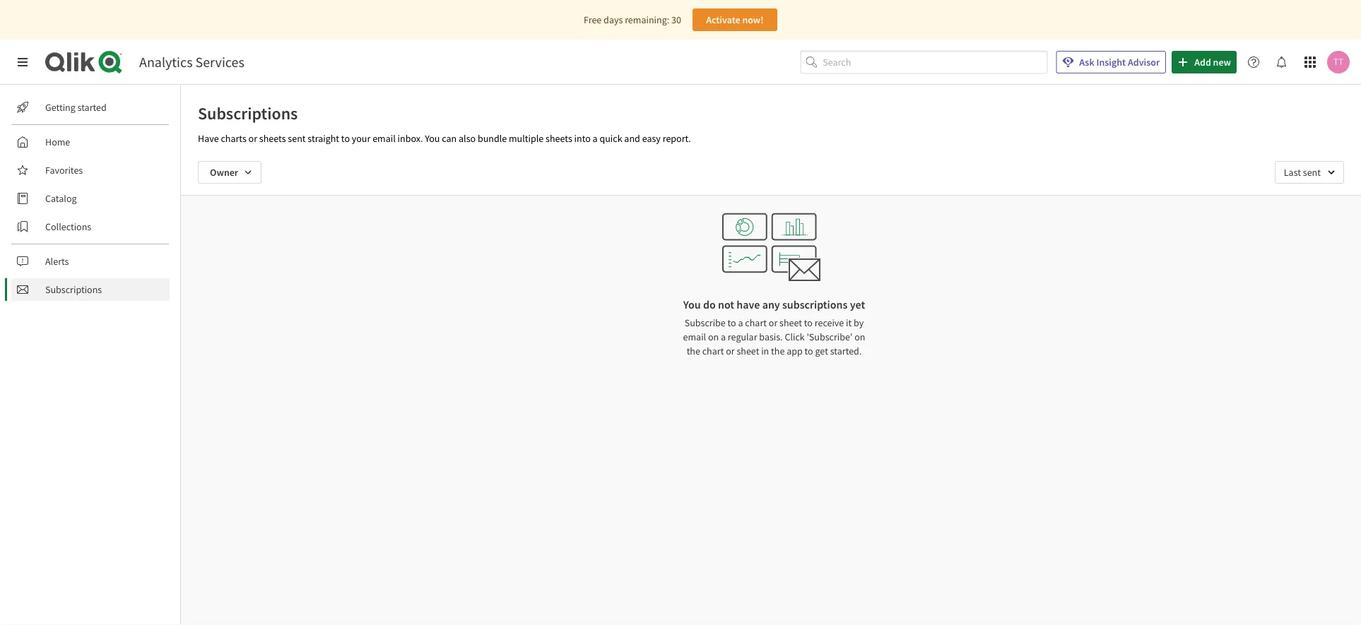 Task type: locate. For each thing, give the bounding box(es) containing it.
1 vertical spatial sheet
[[737, 345, 759, 358]]

you do not have any subscriptions yet subscribe to a chart or sheet to receive it by email on a regular basis. click 'subscribe' on the chart or sheet in the app to get started.
[[683, 298, 866, 358]]

multiple
[[509, 132, 544, 145]]

1 horizontal spatial chart
[[745, 317, 767, 329]]

chart
[[745, 317, 767, 329], [702, 345, 724, 358]]

receive
[[815, 317, 844, 329]]

0 horizontal spatial a
[[593, 132, 598, 145]]

or down regular in the right bottom of the page
[[726, 345, 735, 358]]

sent
[[288, 132, 306, 145], [1303, 166, 1321, 179]]

sheets
[[259, 132, 286, 145], [546, 132, 572, 145]]

0 vertical spatial email
[[373, 132, 396, 145]]

on
[[708, 331, 719, 344], [855, 331, 866, 344]]

0 horizontal spatial sheets
[[259, 132, 286, 145]]

or up basis.
[[769, 317, 778, 329]]

activate now!
[[706, 13, 764, 26]]

sheet up click
[[780, 317, 802, 329]]

getting started link
[[11, 96, 170, 119]]

1 vertical spatial subscriptions
[[45, 283, 102, 296]]

home
[[45, 136, 70, 148]]

free
[[584, 13, 602, 26]]

Search text field
[[823, 51, 1048, 74]]

the
[[687, 345, 700, 358], [771, 345, 785, 358]]

ask insight advisor
[[1080, 56, 1160, 69]]

a right 'into'
[[593, 132, 598, 145]]

sheet
[[780, 317, 802, 329], [737, 345, 759, 358]]

1 vertical spatial a
[[738, 317, 743, 329]]

not
[[718, 298, 734, 312]]

0 vertical spatial or
[[249, 132, 257, 145]]

or right charts
[[249, 132, 257, 145]]

have
[[737, 298, 760, 312]]

1 horizontal spatial sheet
[[780, 317, 802, 329]]

1 horizontal spatial you
[[683, 298, 701, 312]]

0 horizontal spatial sent
[[288, 132, 306, 145]]

1 vertical spatial or
[[769, 317, 778, 329]]

2 horizontal spatial a
[[738, 317, 743, 329]]

quick
[[600, 132, 622, 145]]

into
[[574, 132, 591, 145]]

1 horizontal spatial email
[[683, 331, 706, 344]]

chart down 'subscribe'
[[702, 345, 724, 358]]

yet
[[850, 298, 865, 312]]

0 horizontal spatial subscriptions
[[45, 283, 102, 296]]

filters region
[[181, 150, 1361, 195]]

to
[[341, 132, 350, 145], [728, 317, 736, 329], [804, 317, 813, 329], [805, 345, 813, 358]]

sent right last
[[1303, 166, 1321, 179]]

a left regular in the right bottom of the page
[[721, 331, 726, 344]]

catalog link
[[11, 187, 170, 210]]

bundle
[[478, 132, 507, 145]]

0 vertical spatial subscriptions
[[198, 102, 298, 124]]

insight
[[1097, 56, 1126, 69]]

ask insight advisor button
[[1056, 51, 1166, 74]]

you
[[425, 132, 440, 145], [683, 298, 701, 312]]

sheets right charts
[[259, 132, 286, 145]]

to left your
[[341, 132, 350, 145]]

1 horizontal spatial sent
[[1303, 166, 1321, 179]]

'subscribe'
[[807, 331, 853, 344]]

collections link
[[11, 216, 170, 238]]

0 vertical spatial sheet
[[780, 317, 802, 329]]

do
[[703, 298, 716, 312]]

sheets left 'into'
[[546, 132, 572, 145]]

0 vertical spatial you
[[425, 132, 440, 145]]

2 horizontal spatial or
[[769, 317, 778, 329]]

or
[[249, 132, 257, 145], [769, 317, 778, 329], [726, 345, 735, 358]]

any
[[762, 298, 780, 312]]

also
[[459, 132, 476, 145]]

1 sheets from the left
[[259, 132, 286, 145]]

owner button
[[198, 161, 262, 184]]

2 vertical spatial or
[[726, 345, 735, 358]]

click
[[785, 331, 805, 344]]

subscriptions down alerts
[[45, 283, 102, 296]]

on down by
[[855, 331, 866, 344]]

last sent
[[1284, 166, 1321, 179]]

get
[[815, 345, 828, 358]]

1 vertical spatial email
[[683, 331, 706, 344]]

the right in
[[771, 345, 785, 358]]

0 horizontal spatial the
[[687, 345, 700, 358]]

it
[[846, 317, 852, 329]]

a
[[593, 132, 598, 145], [738, 317, 743, 329], [721, 331, 726, 344]]

1 horizontal spatial or
[[726, 345, 735, 358]]

owner
[[210, 166, 238, 179]]

the down 'subscribe'
[[687, 345, 700, 358]]

analytics services element
[[139, 53, 244, 71]]

have
[[198, 132, 219, 145]]

email right your
[[373, 132, 396, 145]]

2 vertical spatial a
[[721, 331, 726, 344]]

home link
[[11, 131, 170, 153]]

to up regular in the right bottom of the page
[[728, 317, 736, 329]]

started
[[77, 101, 107, 114]]

you left do on the top of page
[[683, 298, 701, 312]]

you left can
[[425, 132, 440, 145]]

0 horizontal spatial on
[[708, 331, 719, 344]]

1 horizontal spatial the
[[771, 345, 785, 358]]

1 vertical spatial sent
[[1303, 166, 1321, 179]]

subscribe
[[685, 317, 726, 329]]

email
[[373, 132, 396, 145], [683, 331, 706, 344]]

1 vertical spatial you
[[683, 298, 701, 312]]

services
[[195, 53, 244, 71]]

basis.
[[759, 331, 783, 344]]

0 horizontal spatial chart
[[702, 345, 724, 358]]

straight
[[308, 132, 339, 145]]

new
[[1213, 56, 1231, 69]]

subscriptions up charts
[[198, 102, 298, 124]]

1 vertical spatial chart
[[702, 345, 724, 358]]

Last sent field
[[1275, 161, 1344, 184]]

2 sheets from the left
[[546, 132, 572, 145]]

1 horizontal spatial on
[[855, 331, 866, 344]]

catalog
[[45, 192, 77, 205]]

on down 'subscribe'
[[708, 331, 719, 344]]

chart up regular in the right bottom of the page
[[745, 317, 767, 329]]

to down subscriptions
[[804, 317, 813, 329]]

close sidebar menu image
[[17, 57, 28, 68]]

subscriptions
[[198, 102, 298, 124], [45, 283, 102, 296]]

now!
[[742, 13, 764, 26]]

ask
[[1080, 56, 1095, 69]]

add new
[[1195, 56, 1231, 69]]

a up regular in the right bottom of the page
[[738, 317, 743, 329]]

email down 'subscribe'
[[683, 331, 706, 344]]

sheet down regular in the right bottom of the page
[[737, 345, 759, 358]]

sent left straight
[[288, 132, 306, 145]]

1 horizontal spatial sheets
[[546, 132, 572, 145]]

favorites
[[45, 164, 83, 177]]



Task type: describe. For each thing, give the bounding box(es) containing it.
analytics
[[139, 53, 193, 71]]

0 vertical spatial chart
[[745, 317, 767, 329]]

free days remaining: 30
[[584, 13, 681, 26]]

2 the from the left
[[771, 345, 785, 358]]

report.
[[663, 132, 691, 145]]

add
[[1195, 56, 1211, 69]]

your
[[352, 132, 371, 145]]

can
[[442, 132, 457, 145]]

0 horizontal spatial or
[[249, 132, 257, 145]]

getting started
[[45, 101, 107, 114]]

0 vertical spatial sent
[[288, 132, 306, 145]]

last
[[1284, 166, 1301, 179]]

analytics services
[[139, 53, 244, 71]]

30
[[672, 13, 681, 26]]

getting
[[45, 101, 75, 114]]

charts
[[221, 132, 247, 145]]

easy
[[642, 132, 661, 145]]

alerts link
[[11, 250, 170, 273]]

navigation pane element
[[0, 90, 180, 307]]

subscriptions
[[782, 298, 848, 312]]

and
[[624, 132, 640, 145]]

sent inside field
[[1303, 166, 1321, 179]]

app
[[787, 345, 803, 358]]

favorites link
[[11, 159, 170, 182]]

1 the from the left
[[687, 345, 700, 358]]

1 on from the left
[[708, 331, 719, 344]]

advisor
[[1128, 56, 1160, 69]]

collections
[[45, 221, 91, 233]]

1 horizontal spatial subscriptions
[[198, 102, 298, 124]]

subscriptions inside navigation pane "element"
[[45, 283, 102, 296]]

0 horizontal spatial email
[[373, 132, 396, 145]]

you inside you do not have any subscriptions yet subscribe to a chart or sheet to receive it by email on a regular basis. click 'subscribe' on the chart or sheet in the app to get started.
[[683, 298, 701, 312]]

activate now! link
[[693, 8, 777, 31]]

to left get
[[805, 345, 813, 358]]

inbox.
[[398, 132, 423, 145]]

alerts
[[45, 255, 69, 268]]

subscriptions link
[[11, 278, 170, 301]]

0 vertical spatial a
[[593, 132, 598, 145]]

email inside you do not have any subscriptions yet subscribe to a chart or sheet to receive it by email on a regular basis. click 'subscribe' on the chart or sheet in the app to get started.
[[683, 331, 706, 344]]

started.
[[830, 345, 862, 358]]

terry turtle image
[[1327, 51, 1350, 74]]

0 horizontal spatial you
[[425, 132, 440, 145]]

in
[[761, 345, 769, 358]]

searchbar element
[[800, 51, 1048, 74]]

regular
[[728, 331, 757, 344]]

have charts or sheets sent straight to your email inbox. you can also bundle multiple sheets into a quick and easy report.
[[198, 132, 691, 145]]

0 horizontal spatial sheet
[[737, 345, 759, 358]]

remaining:
[[625, 13, 670, 26]]

activate
[[706, 13, 740, 26]]

days
[[604, 13, 623, 26]]

add new button
[[1172, 51, 1237, 74]]

2 on from the left
[[855, 331, 866, 344]]

1 horizontal spatial a
[[721, 331, 726, 344]]

by
[[854, 317, 864, 329]]



Task type: vqa. For each thing, say whether or not it's contained in the screenshot.
Copy ID Button
no



